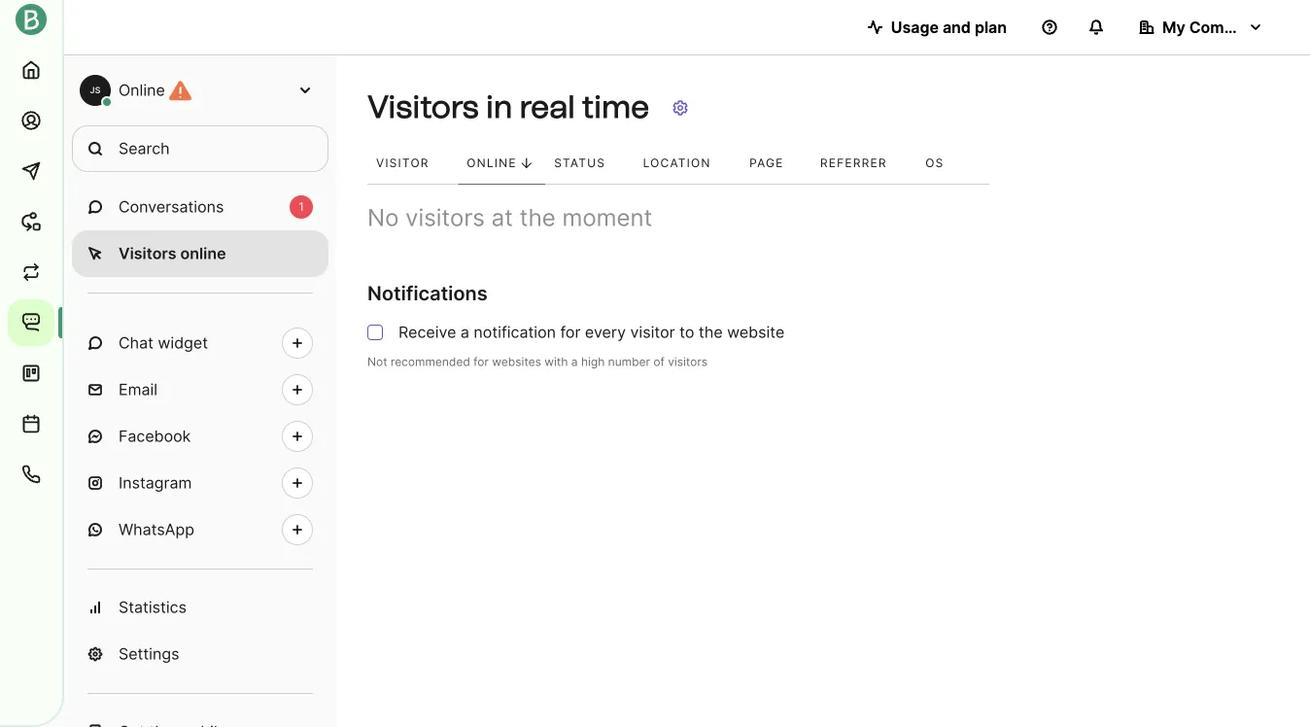 Task type: describe. For each thing, give the bounding box(es) containing it.
os button
[[917, 143, 971, 184]]

visitors for visitors online
[[119, 244, 176, 263]]

every
[[585, 323, 626, 342]]

my company button
[[1124, 8, 1279, 47]]

1 horizontal spatial for
[[560, 323, 581, 342]]

moment
[[562, 203, 653, 232]]

no visitors at the moment
[[367, 203, 653, 232]]

instagram link
[[72, 460, 329, 506]]

at
[[491, 203, 513, 232]]

1 horizontal spatial visitors
[[668, 355, 708, 369]]

plan
[[975, 17, 1007, 36]]

of
[[654, 355, 665, 369]]

online button
[[458, 143, 546, 184]]

receive
[[399, 323, 456, 342]]

in
[[486, 88, 513, 125]]

0 vertical spatial the
[[520, 203, 556, 232]]

statistics
[[119, 598, 187, 617]]

visitors for visitors in real time
[[367, 88, 479, 125]]

online inside online button
[[467, 156, 517, 170]]

usage
[[891, 17, 939, 36]]

not
[[367, 355, 387, 369]]

websites
[[492, 355, 541, 369]]

1 horizontal spatial the
[[699, 323, 723, 342]]

search link
[[72, 125, 329, 172]]

visitor
[[376, 156, 429, 170]]

notification
[[474, 323, 556, 342]]

usage and plan
[[891, 17, 1007, 36]]

status
[[554, 156, 606, 170]]

widget
[[158, 333, 208, 352]]

notifications
[[367, 282, 488, 305]]

facebook
[[119, 427, 191, 446]]

visitors in real time
[[367, 88, 650, 125]]

my company
[[1163, 17, 1261, 36]]

1 vertical spatial a
[[571, 355, 578, 369]]

1 vertical spatial for
[[474, 355, 489, 369]]

instagram
[[119, 473, 192, 492]]



Task type: locate. For each thing, give the bounding box(es) containing it.
1 vertical spatial visitors
[[119, 244, 176, 263]]

0 vertical spatial a
[[461, 323, 469, 342]]

page button
[[741, 143, 812, 184]]

js
[[90, 85, 101, 95]]

the right to
[[699, 323, 723, 342]]

visitors right of
[[668, 355, 708, 369]]

0 horizontal spatial for
[[474, 355, 489, 369]]

referrer
[[820, 156, 887, 170]]

not recommended for websites with a high number of visitors
[[367, 355, 708, 369]]

0 vertical spatial visitors
[[367, 88, 479, 125]]

recommended
[[391, 355, 470, 369]]

high
[[581, 355, 605, 369]]

real
[[520, 88, 575, 125]]

visitors
[[405, 203, 485, 232], [668, 355, 708, 369]]

whatsapp link
[[72, 506, 329, 553]]

no
[[367, 203, 399, 232]]

visitors up visitor button
[[367, 88, 479, 125]]

a right 'with'
[[571, 355, 578, 369]]

email link
[[72, 366, 329, 413]]

0 vertical spatial for
[[560, 323, 581, 342]]

visitors online
[[119, 244, 226, 263]]

1
[[299, 200, 304, 214]]

time
[[582, 88, 650, 125]]

company
[[1190, 17, 1261, 36]]

email
[[119, 380, 158, 399]]

visitor
[[630, 323, 675, 342]]

0 horizontal spatial visitors
[[405, 203, 485, 232]]

for
[[560, 323, 581, 342], [474, 355, 489, 369]]

location
[[643, 156, 711, 170]]

online right js
[[119, 81, 165, 100]]

whatsapp
[[119, 520, 194, 539]]

0 horizontal spatial online
[[119, 81, 165, 100]]

0 horizontal spatial the
[[520, 203, 556, 232]]

the right at
[[520, 203, 556, 232]]

chat
[[119, 333, 154, 352]]

online
[[180, 244, 226, 263]]

1 horizontal spatial visitors
[[367, 88, 479, 125]]

for up 'with'
[[560, 323, 581, 342]]

chat widget link
[[72, 320, 329, 366]]

location button
[[634, 143, 741, 184]]

to
[[680, 323, 694, 342]]

status button
[[546, 143, 634, 184]]

receive a notification for every visitor to the website
[[399, 323, 785, 342]]

os
[[926, 156, 944, 170]]

settings
[[119, 644, 179, 663]]

with
[[545, 355, 568, 369]]

search
[[119, 139, 170, 158]]

page
[[750, 156, 784, 170]]

usage and plan button
[[852, 8, 1023, 47]]

1 vertical spatial the
[[699, 323, 723, 342]]

facebook link
[[72, 413, 329, 460]]

referrer button
[[812, 143, 917, 184]]

0 horizontal spatial a
[[461, 323, 469, 342]]

settings link
[[72, 631, 329, 678]]

online
[[119, 81, 165, 100], [467, 156, 517, 170]]

conversations
[[119, 197, 224, 216]]

website
[[727, 323, 785, 342]]

my
[[1163, 17, 1186, 36]]

chat widget
[[119, 333, 208, 352]]

online up at
[[467, 156, 517, 170]]

visitors left at
[[405, 203, 485, 232]]

visitors down conversations
[[119, 244, 176, 263]]

and
[[943, 17, 971, 36]]

1 vertical spatial visitors
[[668, 355, 708, 369]]

1 horizontal spatial a
[[571, 355, 578, 369]]

0 horizontal spatial visitors
[[119, 244, 176, 263]]

number
[[608, 355, 650, 369]]

the
[[520, 203, 556, 232], [699, 323, 723, 342]]

visitors online link
[[72, 230, 329, 277]]

statistics link
[[72, 584, 329, 631]]

visitor button
[[367, 143, 458, 184]]

1 vertical spatial online
[[467, 156, 517, 170]]

a right receive
[[461, 323, 469, 342]]

visitors
[[367, 88, 479, 125], [119, 244, 176, 263]]

for left websites
[[474, 355, 489, 369]]

a
[[461, 323, 469, 342], [571, 355, 578, 369]]

1 horizontal spatial online
[[467, 156, 517, 170]]

0 vertical spatial online
[[119, 81, 165, 100]]

0 vertical spatial visitors
[[405, 203, 485, 232]]



Task type: vqa. For each thing, say whether or not it's contained in the screenshot.
second Show from the top of the page
no



